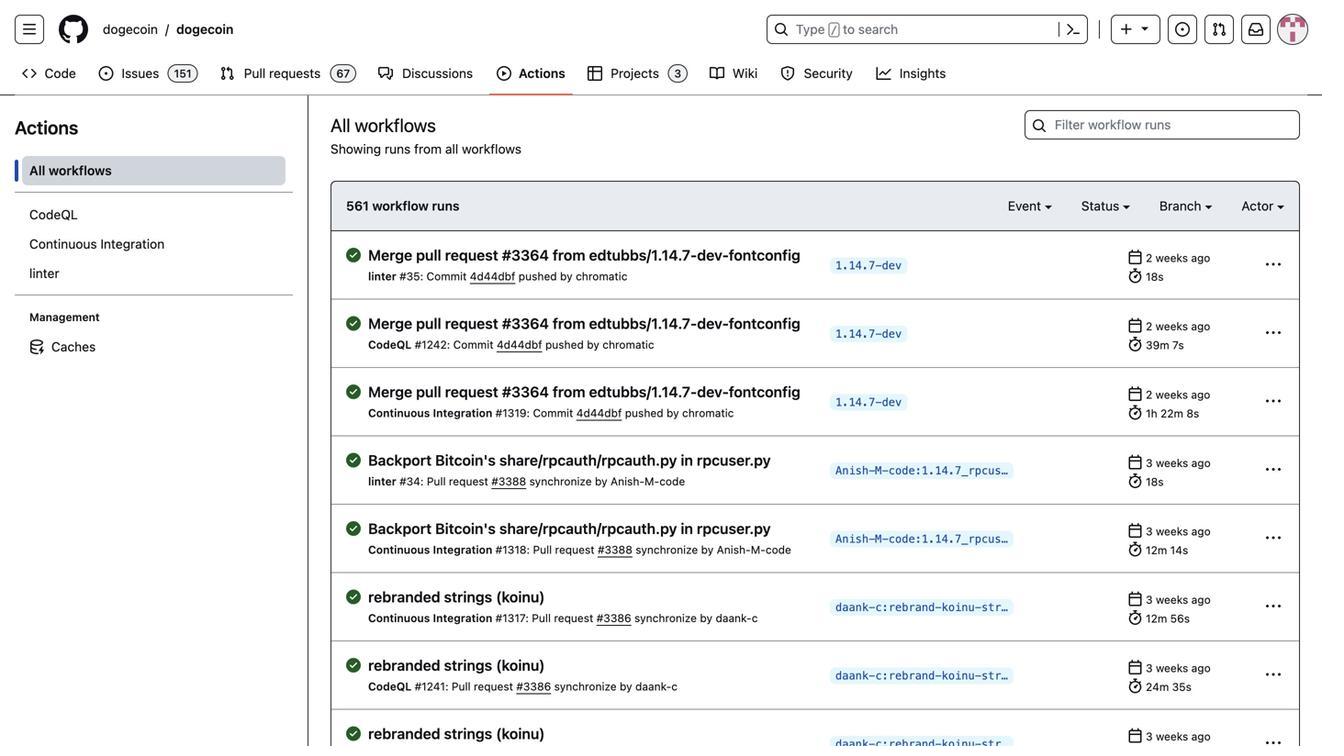 Task type: vqa. For each thing, say whether or not it's contained in the screenshot.


Task type: locate. For each thing, give the bounding box(es) containing it.
8s
[[1187, 407, 1200, 420]]

5 weeks from the top
[[1156, 525, 1189, 538]]

status
[[1082, 198, 1123, 214]]

18s down 1h
[[1146, 476, 1164, 489]]

2 vertical spatial dev-
[[697, 384, 729, 401]]

merge pull request #3364 from edtubbs/1.14.7-dev-fontconfig link up merge pull request #3364 from edtubbs/1.14.7-dev-fontconfig codeql #1242: commit 4d44dbf pushed             by chromatic
[[368, 246, 816, 265]]

1 vertical spatial #3386
[[517, 681, 551, 694]]

1 vertical spatial merge pull request #3364 from edtubbs/1.14.7-dev-fontconfig link
[[368, 315, 816, 333]]

3 run duration image from the top
[[1129, 542, 1143, 557]]

1 vertical spatial 2
[[1146, 320, 1153, 333]]

bitcoin's down #1319:
[[435, 452, 496, 469]]

event
[[1008, 198, 1045, 214]]

Filter workflow runs search field
[[1025, 110, 1301, 140]]

synchronize inside rebranded strings (koinu) continuous integration #1317: pull request #3386 synchronize             by daank-c
[[635, 612, 697, 625]]

in inside backport bitcoin's share/rpcauth/rpcauth.py in rpcuser.py linter #34: pull request #3388 synchronize             by anish-m-code
[[681, 452, 693, 469]]

4d44dbf inside merge pull request #3364 from edtubbs/1.14.7-dev-fontconfig continuous integration #1319: commit 4d44dbf pushed             by chromatic
[[577, 407, 622, 420]]

integration left #1318:
[[433, 544, 493, 557]]

1 horizontal spatial dogecoin
[[176, 22, 234, 37]]

weeks
[[1156, 252, 1189, 265], [1156, 320, 1189, 333], [1156, 389, 1189, 401], [1156, 457, 1189, 470], [1156, 525, 1189, 538], [1156, 594, 1189, 607], [1156, 662, 1189, 675], [1156, 731, 1189, 744]]

0 vertical spatial #3386
[[597, 612, 632, 625]]

anish-m-code link
[[611, 475, 685, 488], [717, 544, 792, 557]]

strings inside rebranded strings (koinu) continuous integration #1317: pull request #3386 synchronize             by daank-c
[[444, 589, 493, 606]]

1 vertical spatial rebranded strings (koinu) link
[[368, 657, 816, 675]]

run duration image for rebranded strings (koinu) continuous integration #1317: pull request #3386 synchronize             by daank-c
[[1129, 611, 1143, 626]]

merge inside merge pull request #3364 from edtubbs/1.14.7-dev-fontconfig continuous integration #1319: commit 4d44dbf pushed             by chromatic
[[368, 384, 413, 401]]

merge pull request #3364 from edtubbs/1.14.7-dev-fontconfig link down merge pull request #3364 from edtubbs/1.14.7-dev-fontconfig linter #35: commit 4d44dbf pushed             by chromatic
[[368, 315, 816, 333]]

2 for merge pull request #3364 from edtubbs/1.14.7-dev-fontconfig linter #35: commit 4d44dbf pushed             by chromatic
[[1146, 252, 1153, 265]]

1 1.14.7-dev link from the top
[[830, 257, 908, 274]]

weeks up 7s
[[1156, 320, 1189, 333]]

m- inside backport bitcoin's share/rpcauth/rpcauth.py in rpcuser.py continuous integration #1318: pull request #3388 synchronize             by anish-m-code
[[751, 544, 766, 557]]

request inside backport bitcoin's share/rpcauth/rpcauth.py in rpcuser.py continuous integration #1318: pull request #3388 synchronize             by anish-m-code
[[555, 544, 595, 557]]

3 (koinu) from the top
[[496, 726, 545, 743]]

chromatic
[[576, 270, 628, 283], [603, 338, 655, 351], [683, 407, 734, 420]]

1 18s from the top
[[1146, 271, 1164, 283]]

8 weeks from the top
[[1156, 731, 1189, 744]]

workflows
[[355, 114, 436, 136], [462, 141, 522, 157], [49, 163, 112, 178]]

1 horizontal spatial #3386 link
[[597, 612, 632, 625]]

share/rpcauth/rpcauth.py inside backport bitcoin's share/rpcauth/rpcauth.py in rpcuser.py continuous integration #1318: pull request #3388 synchronize             by anish-m-code
[[500, 520, 677, 538]]

#3388
[[492, 475, 527, 488], [598, 544, 633, 557]]

1 calendar image from the top
[[1129, 250, 1143, 265]]

4d44dbf inside merge pull request #3364 from edtubbs/1.14.7-dev-fontconfig linter #35: commit 4d44dbf pushed             by chromatic
[[470, 270, 516, 283]]

c:rebrand-
[[876, 601, 942, 614], [876, 670, 942, 683]]

1 rebranded strings (koinu) link from the top
[[368, 588, 816, 607]]

bitcoin's inside backport bitcoin's share/rpcauth/rpcauth.py in rpcuser.py linter #34: pull request #3388 synchronize             by anish-m-code
[[435, 452, 496, 469]]

commit right #1242:
[[453, 338, 494, 351]]

#35:
[[400, 270, 424, 283]]

1 vertical spatial c
[[672, 681, 678, 694]]

calendar image
[[1129, 318, 1143, 333], [1129, 387, 1143, 401], [1129, 592, 1143, 607]]

dev- for merge pull request #3364 from edtubbs/1.14.7-dev-fontconfig codeql #1242: commit 4d44dbf pushed             by chromatic
[[697, 315, 729, 333]]

from
[[414, 141, 442, 157], [553, 247, 586, 264], [553, 315, 586, 333], [553, 384, 586, 401]]

strings for rebranded strings (koinu) continuous integration #1317: pull request #3386 synchronize             by daank-c
[[444, 589, 493, 606]]

commit for merge pull request #3364 from edtubbs/1.14.7-dev-fontconfig codeql #1242: commit 4d44dbf pushed             by chromatic
[[453, 338, 494, 351]]

4d44dbf link
[[470, 270, 516, 283], [497, 338, 542, 351], [577, 407, 622, 420]]

by inside backport bitcoin's share/rpcauth/rpcauth.py in rpcuser.py continuous integration #1318: pull request #3388 synchronize             by anish-m-code
[[701, 544, 714, 557]]

4 completed successfully image from the top
[[346, 590, 361, 605]]

chromatic link for merge pull request #3364 from edtubbs/1.14.7-dev-fontconfig linter #35: commit 4d44dbf pushed             by chromatic
[[576, 270, 628, 283]]

1 merge pull request #3364 from edtubbs/1.14.7-dev-fontconfig link from the top
[[368, 246, 816, 265]]

2 calendar image from the top
[[1129, 387, 1143, 401]]

1 weeks from the top
[[1156, 252, 1189, 265]]

2 pull from the top
[[416, 315, 442, 333]]

ago for backport bitcoin's share/rpcauth/rpcauth.py in rpcuser.py linter #34: pull request #3388 synchronize             by anish-m-code
[[1192, 457, 1211, 470]]

fontconfig inside merge pull request #3364 from edtubbs/1.14.7-dev-fontconfig linter #35: commit 4d44dbf pushed             by chromatic
[[729, 247, 801, 264]]

chromatic link for merge pull request #3364 from edtubbs/1.14.7-dev-fontconfig continuous integration #1319: commit 4d44dbf pushed             by chromatic
[[683, 407, 734, 420]]

(koinu) inside rebranded strings (koinu) codeql #1241: pull request #3386 synchronize             by daank-c
[[496, 657, 545, 675]]

1.14.7-dev for merge pull request #3364 from edtubbs/1.14.7-dev-fontconfig codeql #1242: commit 4d44dbf pushed             by chromatic
[[836, 328, 902, 341]]

2 completed successfully image from the top
[[346, 522, 361, 536]]

#3364 for merge pull request #3364 from edtubbs/1.14.7-dev-fontconfig linter #35: commit 4d44dbf pushed             by chromatic
[[502, 247, 549, 264]]

1 vertical spatial dev-
[[697, 315, 729, 333]]

1 horizontal spatial #3386
[[597, 612, 632, 625]]

from for merge pull request #3364 from edtubbs/1.14.7-dev-fontconfig linter #35: commit 4d44dbf pushed             by chromatic
[[553, 247, 586, 264]]

22m
[[1161, 407, 1184, 420]]

1 horizontal spatial daank-c link
[[716, 612, 758, 625]]

0 vertical spatial bitcoin's
[[435, 452, 496, 469]]

#3364 for merge pull request #3364 from edtubbs/1.14.7-dev-fontconfig codeql #1242: commit 4d44dbf pushed             by chromatic
[[502, 315, 549, 333]]

2 koinu- from the top
[[942, 670, 982, 683]]

#3386 down backport bitcoin's share/rpcauth/rpcauth.py in rpcuser.py continuous integration #1318: pull request #3388 synchronize             by anish-m-code
[[597, 612, 632, 625]]

2 vertical spatial 4d44dbf
[[577, 407, 622, 420]]

dogecoin
[[103, 22, 158, 37], [176, 22, 234, 37]]

merge for merge pull request #3364 from edtubbs/1.14.7-dev-fontconfig codeql #1242: commit 4d44dbf pushed             by chromatic
[[368, 315, 413, 333]]

weeks down 24m 35s
[[1156, 731, 1189, 744]]

pushed inside merge pull request #3364 from edtubbs/1.14.7-dev-fontconfig continuous integration #1319: commit 4d44dbf pushed             by chromatic
[[625, 407, 664, 420]]

1 vertical spatial daank-c:rebrand-koinu-strings
[[836, 670, 1028, 683]]

rebranded strings (koinu) continuous integration #1317: pull request #3386 synchronize             by daank-c
[[368, 589, 758, 625]]

#3386 inside rebranded strings (koinu) codeql #1241: pull request #3386 synchronize             by daank-c
[[517, 681, 551, 694]]

1h
[[1146, 407, 1158, 420]]

3 pull from the top
[[416, 384, 442, 401]]

chromatic inside merge pull request #3364 from edtubbs/1.14.7-dev-fontconfig codeql #1242: commit 4d44dbf pushed             by chromatic
[[603, 338, 655, 351]]

1 vertical spatial 1.14.7-dev link
[[830, 326, 908, 342]]

daank-c link for rebranded strings (koinu) continuous integration #1317: pull request #3386 synchronize             by daank-c
[[716, 612, 758, 625]]

1 vertical spatial 1.14.7-
[[836, 328, 882, 341]]

integration down codeql link
[[100, 237, 165, 252]]

daank-c:rebrand-koinu-strings link for rebranded strings (koinu) codeql #1241: pull request #3386 synchronize             by daank-c
[[830, 668, 1028, 685]]

2 vertical spatial 2 weeks ago
[[1146, 389, 1211, 401]]

3 merge from the top
[[368, 384, 413, 401]]

code:1.14.7_rpcuser_bitcoin_backport for backport bitcoin's share/rpcauth/rpcauth.py in rpcuser.py linter #34: pull request #3388 synchronize             by anish-m-code
[[889, 465, 1128, 477]]

code
[[660, 475, 685, 488], [766, 544, 792, 557]]

run duration image left 1h
[[1129, 406, 1143, 420]]

3 weeks ago up 56s
[[1146, 594, 1211, 607]]

2 vertical spatial chromatic link
[[683, 407, 734, 420]]

1 vertical spatial 18s
[[1146, 476, 1164, 489]]

2 vertical spatial rebranded strings (koinu) link
[[368, 725, 816, 744]]

backport inside backport bitcoin's share/rpcauth/rpcauth.py in rpcuser.py linter #34: pull request #3388 synchronize             by anish-m-code
[[368, 452, 432, 469]]

pull for merge pull request #3364 from edtubbs/1.14.7-dev-fontconfig continuous integration #1319: commit 4d44dbf pushed             by chromatic
[[416, 384, 442, 401]]

chromatic link for merge pull request #3364 from edtubbs/1.14.7-dev-fontconfig codeql #1242: commit 4d44dbf pushed             by chromatic
[[603, 338, 655, 351]]

merge
[[368, 247, 413, 264], [368, 315, 413, 333], [368, 384, 413, 401]]

edtubbs/1.14.7-
[[589, 247, 697, 264], [589, 315, 697, 333], [589, 384, 697, 401]]

4d44dbf link right #35:
[[470, 270, 516, 283]]

code inside backport bitcoin's share/rpcauth/rpcauth.py in rpcuser.py continuous integration #1318: pull request #3388 synchronize             by anish-m-code
[[766, 544, 792, 557]]

3
[[675, 67, 682, 80], [1146, 457, 1153, 470], [1146, 525, 1153, 538], [1146, 594, 1153, 607], [1146, 662, 1153, 675], [1146, 731, 1153, 744]]

continuous inside merge pull request #3364 from edtubbs/1.14.7-dev-fontconfig continuous integration #1319: commit 4d44dbf pushed             by chromatic
[[368, 407, 430, 420]]

backport down #34:
[[368, 520, 432, 538]]

(koinu) inside rebranded strings (koinu) continuous integration #1317: pull request #3386 synchronize             by daank-c
[[496, 589, 545, 606]]

linter
[[29, 266, 59, 281], [368, 270, 397, 283], [368, 475, 397, 488]]

weeks down branch
[[1156, 252, 1189, 265]]

12m 56s
[[1146, 613, 1190, 626]]

1 show options image from the top
[[1267, 326, 1281, 341]]

24m
[[1146, 681, 1170, 694]]

code:1.14.7_rpcuser_bitcoin_backport for backport bitcoin's share/rpcauth/rpcauth.py in rpcuser.py continuous integration #1318: pull request #3388 synchronize             by anish-m-code
[[889, 533, 1128, 546]]

to
[[843, 22, 855, 37]]

1 anish-m-code:1.14.7_rpcuser_bitcoin_backport from the top
[[836, 465, 1128, 477]]

1 horizontal spatial workflows
[[355, 114, 436, 136]]

#3388 up rebranded strings (koinu) continuous integration #1317: pull request #3386 synchronize             by daank-c at the bottom
[[598, 544, 633, 557]]

from inside merge pull request #3364 from edtubbs/1.14.7-dev-fontconfig codeql #1242: commit 4d44dbf pushed             by chromatic
[[553, 315, 586, 333]]

1 bitcoin's from the top
[[435, 452, 496, 469]]

edtubbs/1.14.7- for merge pull request #3364 from edtubbs/1.14.7-dev-fontconfig continuous integration #1319: commit 4d44dbf pushed             by chromatic
[[589, 384, 697, 401]]

2 run duration image from the top
[[1129, 406, 1143, 420]]

3 rebranded from the top
[[368, 726, 441, 743]]

wiki link
[[703, 60, 766, 87]]

0 vertical spatial anish-m-code:1.14.7_rpcuser_bitcoin_backport link
[[830, 463, 1128, 479]]

codeql
[[29, 207, 78, 222], [368, 338, 412, 351], [368, 681, 412, 694]]

2 weeks ago up 7s
[[1146, 320, 1211, 333]]

#1241:
[[415, 681, 449, 694]]

0 vertical spatial rebranded strings (koinu) link
[[368, 588, 816, 607]]

0 vertical spatial dev
[[882, 259, 902, 272]]

2 in from the top
[[681, 520, 693, 538]]

1 1.14.7-dev from the top
[[836, 259, 902, 272]]

bitcoin's
[[435, 452, 496, 469], [435, 520, 496, 538]]

weeks for merge pull request #3364 from edtubbs/1.14.7-dev-fontconfig linter #35: commit 4d44dbf pushed             by chromatic
[[1156, 252, 1189, 265]]

actions link
[[490, 60, 573, 87]]

1 1.14.7- from the top
[[836, 259, 882, 272]]

0 vertical spatial #3364
[[502, 247, 549, 264]]

3 dev- from the top
[[697, 384, 729, 401]]

pull inside merge pull request #3364 from edtubbs/1.14.7-dev-fontconfig linter #35: commit 4d44dbf pushed             by chromatic
[[416, 247, 442, 264]]

3 ago from the top
[[1192, 389, 1211, 401]]

18s
[[1146, 271, 1164, 283], [1146, 476, 1164, 489]]

from inside merge pull request #3364 from edtubbs/1.14.7-dev-fontconfig continuous integration #1319: commit 4d44dbf pushed             by chromatic
[[553, 384, 586, 401]]

4d44dbf up backport bitcoin's share/rpcauth/rpcauth.py in rpcuser.py linter #34: pull request #3388 synchronize             by anish-m-code at the bottom of the page
[[577, 407, 622, 420]]

#3386 link down #1317:
[[517, 681, 551, 694]]

run duration image down status popup button
[[1129, 269, 1143, 283]]

2 vertical spatial #3364
[[502, 384, 549, 401]]

request inside rebranded strings (koinu) codeql #1241: pull request #3386 synchronize             by daank-c
[[474, 681, 513, 694]]

anish-m-code:1.14.7_rpcuser_bitcoin_backport for backport bitcoin's share/rpcauth/rpcauth.py in rpcuser.py continuous integration #1318: pull request #3388 synchronize             by anish-m-code
[[836, 533, 1128, 546]]

codeql up continuous integration
[[29, 207, 78, 222]]

2 ago from the top
[[1192, 320, 1211, 333]]

run duration image left 12m 56s
[[1129, 611, 1143, 626]]

insights
[[900, 66, 947, 81]]

1 vertical spatial 2 weeks ago
[[1146, 320, 1211, 333]]

search
[[859, 22, 899, 37]]

1 vertical spatial dev
[[882, 328, 902, 341]]

completed successfully image
[[346, 248, 361, 263], [346, 316, 361, 331], [346, 453, 361, 468], [346, 590, 361, 605], [346, 659, 361, 673], [346, 727, 361, 742]]

1 3 weeks ago from the top
[[1146, 457, 1211, 470]]

request inside merge pull request #3364 from edtubbs/1.14.7-dev-fontconfig continuous integration #1319: commit 4d44dbf pushed             by chromatic
[[445, 384, 499, 401]]

by inside rebranded strings (koinu) continuous integration #1317: pull request #3386 synchronize             by daank-c
[[700, 612, 713, 625]]

2 rpcuser.py from the top
[[697, 520, 771, 538]]

calendar image
[[1129, 250, 1143, 265], [1129, 455, 1143, 470], [1129, 524, 1143, 538], [1129, 660, 1143, 675], [1129, 729, 1143, 744]]

pushed
[[519, 270, 557, 283], [546, 338, 584, 351], [625, 407, 664, 420]]

1 horizontal spatial /
[[831, 24, 838, 37]]

actions
[[519, 66, 566, 81], [15, 117, 78, 138]]

request
[[445, 247, 499, 264], [445, 315, 499, 333], [445, 384, 499, 401], [449, 475, 489, 488], [555, 544, 595, 557], [554, 612, 594, 625], [474, 681, 513, 694]]

4 calendar image from the top
[[1129, 660, 1143, 675]]

book image
[[710, 66, 725, 81]]

6 ago from the top
[[1192, 594, 1211, 607]]

3 weeks ago up 35s
[[1146, 662, 1211, 675]]

2 vertical spatial 1.14.7-dev link
[[830, 394, 908, 411]]

0 horizontal spatial workflows
[[49, 163, 112, 178]]

2 vertical spatial merge
[[368, 384, 413, 401]]

3 weeks ago
[[1146, 457, 1211, 470], [1146, 525, 1211, 538], [1146, 594, 1211, 607], [1146, 662, 1211, 675], [1146, 731, 1211, 744]]

2 1.14.7-dev from the top
[[836, 328, 902, 341]]

1 show options image from the top
[[1267, 257, 1281, 272]]

0 vertical spatial daank-c link
[[716, 612, 758, 625]]

None search field
[[1025, 110, 1301, 140]]

continuous up #1241:
[[368, 612, 430, 625]]

3 for rebranded strings (koinu) codeql #1241: pull request #3386 synchronize             by daank-c
[[1146, 662, 1153, 675]]

3 fontconfig from the top
[[729, 384, 801, 401]]

weeks down 22m
[[1156, 457, 1189, 470]]

0 vertical spatial c:rebrand-
[[876, 601, 942, 614]]

2 dev from the top
[[882, 328, 902, 341]]

search image
[[1032, 118, 1047, 133]]

2 vertical spatial fontconfig
[[729, 384, 801, 401]]

18s up 39m
[[1146, 271, 1164, 283]]

chromatic link
[[576, 270, 628, 283], [603, 338, 655, 351], [683, 407, 734, 420]]

1 vertical spatial #3388 link
[[598, 544, 633, 557]]

calendar image for #3386
[[1129, 660, 1143, 675]]

#3364 inside merge pull request #3364 from edtubbs/1.14.7-dev-fontconfig continuous integration #1319: commit 4d44dbf pushed             by chromatic
[[502, 384, 549, 401]]

2 for merge pull request #3364 from edtubbs/1.14.7-dev-fontconfig codeql #1242: commit 4d44dbf pushed             by chromatic
[[1146, 320, 1153, 333]]

#3386 link down backport bitcoin's share/rpcauth/rpcauth.py in rpcuser.py continuous integration #1318: pull request #3388 synchronize             by anish-m-code
[[597, 612, 632, 625]]

5 ago from the top
[[1192, 525, 1211, 538]]

1 calendar image from the top
[[1129, 318, 1143, 333]]

#1242:
[[415, 338, 450, 351]]

2 share/rpcauth/rpcauth.py from the top
[[500, 520, 677, 538]]

3 left book "image"
[[675, 67, 682, 80]]

67
[[337, 67, 350, 80]]

7s
[[1173, 339, 1185, 352]]

1 vertical spatial list
[[15, 149, 293, 369]]

share/rpcauth/rpcauth.py down backport bitcoin's share/rpcauth/rpcauth.py in rpcuser.py linter #34: pull request #3388 synchronize             by anish-m-code at the bottom of the page
[[500, 520, 677, 538]]

0 vertical spatial anish-m-code link
[[611, 475, 685, 488]]

run duration image for pull
[[1129, 474, 1143, 489]]

chromatic inside merge pull request #3364 from edtubbs/1.14.7-dev-fontconfig continuous integration #1319: commit 4d44dbf pushed             by chromatic
[[683, 407, 734, 420]]

1 vertical spatial 4d44dbf link
[[497, 338, 542, 351]]

0 vertical spatial merge
[[368, 247, 413, 264]]

workflows up 'showing runs from all workflows'
[[355, 114, 436, 136]]

discussions
[[402, 66, 473, 81]]

request down 561 workflow runs
[[445, 247, 499, 264]]

2 weeks ago up 1h 22m 8s
[[1146, 389, 1211, 401]]

2 1.14.7- from the top
[[836, 328, 882, 341]]

from down merge pull request #3364 from edtubbs/1.14.7-dev-fontconfig codeql #1242: commit 4d44dbf pushed             by chromatic
[[553, 384, 586, 401]]

rpcuser.py inside backport bitcoin's share/rpcauth/rpcauth.py in rpcuser.py linter #34: pull request #3388 synchronize             by anish-m-code
[[697, 452, 771, 469]]

1 vertical spatial rpcuser.py
[[697, 520, 771, 538]]

3 up the 12m 14s
[[1146, 525, 1153, 538]]

2 backport from the top
[[368, 520, 432, 538]]

3 2 weeks ago from the top
[[1146, 389, 1211, 401]]

/ inside dogecoin / dogecoin
[[165, 22, 169, 37]]

code image
[[22, 66, 37, 81]]

1 in from the top
[[681, 452, 693, 469]]

1 run duration image from the top
[[1129, 337, 1143, 352]]

2 merge pull request #3364 from edtubbs/1.14.7-dev-fontconfig link from the top
[[368, 315, 816, 333]]

request up #1242:
[[445, 315, 499, 333]]

anish-m-code:1.14.7_rpcuser_bitcoin_backport
[[836, 465, 1128, 477], [836, 533, 1128, 546]]

pull
[[244, 66, 266, 81], [427, 475, 446, 488], [533, 544, 552, 557], [532, 612, 551, 625], [452, 681, 471, 694]]

1.14.7- for merge pull request #3364 from edtubbs/1.14.7-dev-fontconfig continuous integration #1319: commit 4d44dbf pushed             by chromatic
[[836, 396, 882, 409]]

2 1.14.7-dev link from the top
[[830, 326, 908, 342]]

2 edtubbs/1.14.7- from the top
[[589, 315, 697, 333]]

2 show options image from the top
[[1267, 394, 1281, 409]]

dev- for merge pull request #3364 from edtubbs/1.14.7-dev-fontconfig linter #35: commit 4d44dbf pushed             by chromatic
[[697, 247, 729, 264]]

1 dev- from the top
[[697, 247, 729, 264]]

edtubbs/1.14.7- inside merge pull request #3364 from edtubbs/1.14.7-dev-fontconfig continuous integration #1319: commit 4d44dbf pushed             by chromatic
[[589, 384, 697, 401]]

triangle down image
[[1138, 21, 1153, 35]]

share/rpcauth/rpcauth.py down merge pull request #3364 from edtubbs/1.14.7-dev-fontconfig continuous integration #1319: commit 4d44dbf pushed             by chromatic at the bottom of page
[[500, 452, 677, 469]]

3 for rebranded strings (koinu) continuous integration #1317: pull request #3386 synchronize             by daank-c
[[1146, 594, 1153, 607]]

pull inside merge pull request #3364 from edtubbs/1.14.7-dev-fontconfig continuous integration #1319: commit 4d44dbf pushed             by chromatic
[[416, 384, 442, 401]]

continuous down #34:
[[368, 544, 430, 557]]

0 horizontal spatial #3386 link
[[517, 681, 551, 694]]

3 1.14.7- from the top
[[836, 396, 882, 409]]

request up rebranded strings (koinu) on the bottom left
[[474, 681, 513, 694]]

0 vertical spatial commit
[[427, 270, 467, 283]]

backport bitcoin's share/rpcauth/rpcauth.py in rpcuser.py linter #34: pull request #3388 synchronize             by anish-m-code
[[368, 452, 771, 488]]

run duration image for #1318:
[[1129, 542, 1143, 557]]

show options image
[[1267, 326, 1281, 341], [1267, 394, 1281, 409], [1267, 531, 1281, 546], [1267, 668, 1281, 683], [1267, 736, 1281, 747]]

merge pull request #3364 from edtubbs/1.14.7-dev-fontconfig codeql #1242: commit 4d44dbf pushed             by chromatic
[[368, 315, 801, 351]]

2 weeks ago down branch
[[1146, 252, 1211, 265]]

show options image
[[1267, 257, 1281, 272], [1267, 463, 1281, 477], [1267, 600, 1281, 614]]

chromatic inside merge pull request #3364 from edtubbs/1.14.7-dev-fontconfig linter #35: commit 4d44dbf pushed             by chromatic
[[576, 270, 628, 283]]

0 vertical spatial run duration image
[[1129, 337, 1143, 352]]

#3388 link up rebranded strings (koinu) continuous integration #1317: pull request #3386 synchronize             by daank-c at the bottom
[[598, 544, 633, 557]]

issue opened image
[[1176, 22, 1190, 37]]

rebranded strings (koinu) codeql #1241: pull request #3386 synchronize             by daank-c
[[368, 657, 678, 694]]

1 vertical spatial actions
[[15, 117, 78, 138]]

dogecoin link up 151
[[169, 15, 241, 44]]

0 vertical spatial chromatic link
[[576, 270, 628, 283]]

2 2 from the top
[[1146, 320, 1153, 333]]

m- inside backport bitcoin's share/rpcauth/rpcauth.py in rpcuser.py linter #34: pull request #3388 synchronize             by anish-m-code
[[645, 475, 660, 488]]

1 horizontal spatial #3388
[[598, 544, 633, 557]]

0 vertical spatial fontconfig
[[729, 247, 801, 264]]

pull right #1317:
[[532, 612, 551, 625]]

#3388 link for backport bitcoin's share/rpcauth/rpcauth.py in rpcuser.py linter #34: pull request #3388 synchronize             by anish-m-code
[[492, 475, 527, 488]]

rebranded strings (koinu) link down rebranded strings (koinu) continuous integration #1317: pull request #3386 synchronize             by daank-c at the bottom
[[368, 657, 816, 675]]

from down merge pull request #3364 from edtubbs/1.14.7-dev-fontconfig linter #35: commit 4d44dbf pushed             by chromatic
[[553, 315, 586, 333]]

workflows up continuous integration
[[49, 163, 112, 178]]

linter left #34:
[[368, 475, 397, 488]]

dev for merge pull request #3364 from edtubbs/1.14.7-dev-fontconfig continuous integration #1319: commit 4d44dbf pushed             by chromatic
[[882, 396, 902, 409]]

0 vertical spatial 18s
[[1146, 271, 1164, 283]]

rpcuser.py inside backport bitcoin's share/rpcauth/rpcauth.py in rpcuser.py continuous integration #1318: pull request #3388 synchronize             by anish-m-code
[[697, 520, 771, 538]]

koinu- for rebranded strings (koinu) codeql #1241: pull request #3386 synchronize             by daank-c
[[942, 670, 982, 683]]

linter inside merge pull request #3364 from edtubbs/1.14.7-dev-fontconfig linter #35: commit 4d44dbf pushed             by chromatic
[[368, 270, 397, 283]]

pull down #1242:
[[416, 384, 442, 401]]

c:rebrand- for rebranded strings (koinu) codeql #1241: pull request #3386 synchronize             by daank-c
[[876, 670, 942, 683]]

completed successfully image for backport bitcoin's share/rpcauth/rpcauth.py in rpcuser.py linter #34: pull request #3388 synchronize             by anish-m-code
[[346, 453, 361, 468]]

2 daank-c:rebrand-koinu-strings from the top
[[836, 670, 1028, 683]]

0 vertical spatial chromatic
[[576, 270, 628, 283]]

m-
[[876, 465, 889, 477], [645, 475, 660, 488], [876, 533, 889, 546], [751, 544, 766, 557]]

run duration image for merge pull request #3364 from edtubbs/1.14.7-dev-fontconfig linter #35: commit 4d44dbf pushed             by chromatic
[[1129, 269, 1143, 283]]

commit inside merge pull request #3364 from edtubbs/1.14.7-dev-fontconfig linter #35: commit 4d44dbf pushed             by chromatic
[[427, 270, 467, 283]]

2 anish-m-code:1.14.7_rpcuser_bitcoin_backport from the top
[[836, 533, 1128, 546]]

dogecoin link
[[96, 15, 165, 44], [169, 15, 241, 44]]

show options image for backport bitcoin's share/rpcauth/rpcauth.py in rpcuser.py continuous integration #1318: pull request #3388 synchronize             by anish-m-code
[[1267, 531, 1281, 546]]

commit right #1319:
[[533, 407, 574, 420]]

1 vertical spatial in
[[681, 520, 693, 538]]

1 vertical spatial backport bitcoin's share/rpcauth/rpcauth.py in rpcuser.py link
[[368, 520, 816, 538]]

4d44dbf for merge pull request #3364 from edtubbs/1.14.7-dev-fontconfig linter #35: commit 4d44dbf pushed             by chromatic
[[470, 270, 516, 283]]

0 vertical spatial (koinu)
[[496, 589, 545, 606]]

0 vertical spatial daank-c:rebrand-koinu-strings link
[[830, 600, 1028, 616]]

integration inside merge pull request #3364 from edtubbs/1.14.7-dev-fontconfig continuous integration #1319: commit 4d44dbf pushed             by chromatic
[[433, 407, 493, 420]]

1 #3364 from the top
[[502, 247, 549, 264]]

1 vertical spatial backport
[[368, 520, 432, 538]]

0 vertical spatial backport bitcoin's share/rpcauth/rpcauth.py in rpcuser.py link
[[368, 451, 816, 470]]

1 c:rebrand- from the top
[[876, 601, 942, 614]]

0 horizontal spatial code
[[660, 475, 685, 488]]

rebranded inside rebranded strings (koinu) continuous integration #1317: pull request #3386 synchronize             by daank-c
[[368, 589, 441, 606]]

1 vertical spatial share/rpcauth/rpcauth.py
[[500, 520, 677, 538]]

commit inside merge pull request #3364 from edtubbs/1.14.7-dev-fontconfig codeql #1242: commit 4d44dbf pushed             by chromatic
[[453, 338, 494, 351]]

#3364 inside merge pull request #3364 from edtubbs/1.14.7-dev-fontconfig codeql #1242: commit 4d44dbf pushed             by chromatic
[[502, 315, 549, 333]]

4 show options image from the top
[[1267, 668, 1281, 683]]

#3364 inside merge pull request #3364 from edtubbs/1.14.7-dev-fontconfig linter #35: commit 4d44dbf pushed             by chromatic
[[502, 247, 549, 264]]

pull right #34:
[[427, 475, 446, 488]]

#1319:
[[496, 407, 530, 420]]

weeks for rebranded strings (koinu) codeql #1241: pull request #3386 synchronize             by daank-c
[[1156, 662, 1189, 675]]

branch
[[1160, 198, 1206, 214]]

0 vertical spatial show options image
[[1267, 257, 1281, 272]]

12m
[[1146, 544, 1168, 557], [1146, 613, 1168, 626]]

2 18s from the top
[[1146, 476, 1164, 489]]

request up #1319:
[[445, 384, 499, 401]]

list
[[96, 15, 756, 44], [15, 149, 293, 369]]

4 ago from the top
[[1192, 457, 1211, 470]]

3 weeks ago down 1h 22m 8s
[[1146, 457, 1211, 470]]

0 vertical spatial rebranded
[[368, 589, 441, 606]]

2 2 weeks ago from the top
[[1146, 320, 1211, 333]]

by inside rebranded strings (koinu) codeql #1241: pull request #3386 synchronize             by daank-c
[[620, 681, 633, 694]]

all workflows link
[[22, 156, 286, 186]]

1 ago from the top
[[1192, 252, 1211, 265]]

all workflows
[[331, 114, 436, 136], [29, 163, 112, 178]]

from left all
[[414, 141, 442, 157]]

run duration image for fontconfig
[[1129, 337, 1143, 352]]

workflows right all
[[462, 141, 522, 157]]

continuous up management
[[29, 237, 97, 252]]

request inside merge pull request #3364 from edtubbs/1.14.7-dev-fontconfig linter #35: commit 4d44dbf pushed             by chromatic
[[445, 247, 499, 264]]

0 vertical spatial code:1.14.7_rpcuser_bitcoin_backport
[[889, 465, 1128, 477]]

4d44dbf link for merge pull request #3364 from edtubbs/1.14.7-dev-fontconfig linter #35: commit 4d44dbf pushed             by chromatic
[[470, 270, 516, 283]]

#3388 link down #1319:
[[492, 475, 527, 488]]

caches link
[[22, 333, 286, 362]]

2 weeks ago for merge pull request #3364 from edtubbs/1.14.7-dev-fontconfig continuous integration #1319: commit 4d44dbf pushed             by chromatic
[[1146, 389, 1211, 401]]

edtubbs/1.14.7- inside merge pull request #3364 from edtubbs/1.14.7-dev-fontconfig linter #35: commit 4d44dbf pushed             by chromatic
[[589, 247, 697, 264]]

share/rpcauth/rpcauth.py
[[500, 452, 677, 469], [500, 520, 677, 538]]

list containing all workflows
[[15, 149, 293, 369]]

1 daank-c:rebrand-koinu-strings link from the top
[[830, 600, 1028, 616]]

code:1.14.7_rpcuser_bitcoin_backport
[[889, 465, 1128, 477], [889, 533, 1128, 546]]

1 vertical spatial pull
[[416, 315, 442, 333]]

backport bitcoin's share/rpcauth/rpcauth.py in rpcuser.py link down backport bitcoin's share/rpcauth/rpcauth.py in rpcuser.py linter #34: pull request #3388 synchronize             by anish-m-code at the bottom of the page
[[368, 520, 816, 538]]

2 (koinu) from the top
[[496, 657, 545, 675]]

12m left 14s
[[1146, 544, 1168, 557]]

dogecoin up issues
[[103, 22, 158, 37]]

by inside backport bitcoin's share/rpcauth/rpcauth.py in rpcuser.py linter #34: pull request #3388 synchronize             by anish-m-code
[[595, 475, 608, 488]]

wiki
[[733, 66, 758, 81]]

18s for backport bitcoin's share/rpcauth/rpcauth.py in rpcuser.py
[[1146, 476, 1164, 489]]

1 vertical spatial completed successfully image
[[346, 522, 361, 536]]

(koinu) for rebranded strings (koinu)
[[496, 726, 545, 743]]

5 completed successfully image from the top
[[346, 659, 361, 673]]

4d44dbf inside merge pull request #3364 from edtubbs/1.14.7-dev-fontconfig codeql #1242: commit 4d44dbf pushed             by chromatic
[[497, 338, 542, 351]]

0 vertical spatial share/rpcauth/rpcauth.py
[[500, 452, 677, 469]]

0 vertical spatial all
[[331, 114, 351, 136]]

3 3 weeks ago from the top
[[1146, 594, 1211, 607]]

1 daank-c:rebrand-koinu-strings from the top
[[836, 601, 1028, 614]]

3 1.14.7-dev link from the top
[[830, 394, 908, 411]]

dev- inside merge pull request #3364 from edtubbs/1.14.7-dev-fontconfig continuous integration #1319: commit 4d44dbf pushed             by chromatic
[[697, 384, 729, 401]]

2 show options image from the top
[[1267, 463, 1281, 477]]

request right #1317:
[[554, 612, 594, 625]]

39m
[[1146, 339, 1170, 352]]

pull inside backport bitcoin's share/rpcauth/rpcauth.py in rpcuser.py linter #34: pull request #3388 synchronize             by anish-m-code
[[427, 475, 446, 488]]

anish- inside backport bitcoin's share/rpcauth/rpcauth.py in rpcuser.py linter #34: pull request #3388 synchronize             by anish-m-code
[[611, 475, 645, 488]]

synchronize
[[530, 475, 592, 488], [636, 544, 698, 557], [635, 612, 697, 625], [554, 681, 617, 694]]

pushed for merge pull request #3364 from edtubbs/1.14.7-dev-fontconfig codeql #1242: commit 4d44dbf pushed             by chromatic
[[546, 338, 584, 351]]

from inside merge pull request #3364 from edtubbs/1.14.7-dev-fontconfig linter #35: commit 4d44dbf pushed             by chromatic
[[553, 247, 586, 264]]

weeks up 12m 56s
[[1156, 594, 1189, 607]]

3 weeks ago down 35s
[[1146, 731, 1211, 744]]

2 daank-c:rebrand-koinu-strings link from the top
[[830, 668, 1028, 685]]

daank-
[[836, 601, 876, 614], [716, 612, 752, 625], [836, 670, 876, 683], [636, 681, 672, 694]]

all workflows up continuous integration
[[29, 163, 112, 178]]

in for backport bitcoin's share/rpcauth/rpcauth.py in rpcuser.py linter #34: pull request #3388 synchronize             by anish-m-code
[[681, 452, 693, 469]]

0 vertical spatial code
[[660, 475, 685, 488]]

0 vertical spatial 1.14.7-dev
[[836, 259, 902, 272]]

pull right #1241:
[[452, 681, 471, 694]]

management
[[29, 311, 100, 324]]

#3386
[[597, 612, 632, 625], [517, 681, 551, 694]]

chromatic for merge pull request #3364 from edtubbs/1.14.7-dev-fontconfig codeql #1242: commit 4d44dbf pushed             by chromatic
[[603, 338, 655, 351]]

12m for rebranded strings (koinu)
[[1146, 613, 1168, 626]]

backport bitcoin's share/rpcauth/rpcauth.py in rpcuser.py link down merge pull request #3364 from edtubbs/1.14.7-dev-fontconfig continuous integration #1319: commit 4d44dbf pushed             by chromatic at the bottom of page
[[368, 451, 816, 470]]

ago for rebranded strings (koinu) continuous integration #1317: pull request #3386 synchronize             by daank-c
[[1192, 594, 1211, 607]]

request up rebranded strings (koinu) continuous integration #1317: pull request #3386 synchronize             by daank-c at the bottom
[[555, 544, 595, 557]]

/
[[165, 22, 169, 37], [831, 24, 838, 37]]

2 merge from the top
[[368, 315, 413, 333]]

#3386 down #1317:
[[517, 681, 551, 694]]

command palette image
[[1066, 22, 1081, 37]]

3 weeks ago for backport bitcoin's share/rpcauth/rpcauth.py in rpcuser.py continuous integration #1318: pull request #3388 synchronize             by anish-m-code
[[1146, 525, 1211, 538]]

(koinu) up #1317:
[[496, 589, 545, 606]]

#3388 link
[[492, 475, 527, 488], [598, 544, 633, 557]]

12m left 56s
[[1146, 613, 1168, 626]]

0 vertical spatial codeql
[[29, 207, 78, 222]]

by inside merge pull request #3364 from edtubbs/1.14.7-dev-fontconfig linter #35: commit 4d44dbf pushed             by chromatic
[[560, 270, 573, 283]]

2 fontconfig from the top
[[729, 315, 801, 333]]

backport inside backport bitcoin's share/rpcauth/rpcauth.py in rpcuser.py continuous integration #1318: pull request #3388 synchronize             by anish-m-code
[[368, 520, 432, 538]]

show options image for merge pull request #3364 from edtubbs/1.14.7-dev-fontconfig continuous integration #1319: commit 4d44dbf pushed             by chromatic
[[1267, 394, 1281, 409]]

3 1.14.7-dev from the top
[[836, 396, 902, 409]]

commit right #35:
[[427, 270, 467, 283]]

filter workflows element
[[22, 200, 286, 288]]

561
[[346, 198, 369, 214]]

all
[[445, 141, 459, 157]]

continuous up #34:
[[368, 407, 430, 420]]

2 bitcoin's from the top
[[435, 520, 496, 538]]

0 horizontal spatial dogecoin link
[[96, 15, 165, 44]]

3 dev from the top
[[882, 396, 902, 409]]

pushed inside merge pull request #3364 from edtubbs/1.14.7-dev-fontconfig codeql #1242: commit 4d44dbf pushed             by chromatic
[[546, 338, 584, 351]]

share/rpcauth/rpcauth.py inside backport bitcoin's share/rpcauth/rpcauth.py in rpcuser.py linter #34: pull request #3388 synchronize             by anish-m-code
[[500, 452, 677, 469]]

rebranded inside rebranded strings (koinu) codeql #1241: pull request #3386 synchronize             by daank-c
[[368, 657, 441, 675]]

0 horizontal spatial all workflows
[[29, 163, 112, 178]]

bitcoin's up #1318:
[[435, 520, 496, 538]]

run duration image
[[1129, 337, 1143, 352], [1129, 474, 1143, 489], [1129, 542, 1143, 557]]

pull inside merge pull request #3364 from edtubbs/1.14.7-dev-fontconfig codeql #1242: commit 4d44dbf pushed             by chromatic
[[416, 315, 442, 333]]

run duration image
[[1129, 269, 1143, 283], [1129, 406, 1143, 420], [1129, 611, 1143, 626], [1129, 679, 1143, 694]]

3 weeks ago for rebranded strings (koinu) codeql #1241: pull request #3386 synchronize             by daank-c
[[1146, 662, 1211, 675]]

4d44dbf link up #1319:
[[497, 338, 542, 351]]

integration left #1317:
[[433, 612, 493, 625]]

12m for backport bitcoin's share/rpcauth/rpcauth.py in rpcuser.py
[[1146, 544, 1168, 557]]

1 pull from the top
[[416, 247, 442, 264]]

0 horizontal spatial c
[[672, 681, 678, 694]]

0 horizontal spatial /
[[165, 22, 169, 37]]

daank-c:rebrand-koinu-strings link
[[830, 600, 1028, 616], [830, 668, 1028, 685]]

play image
[[497, 66, 512, 81]]

ago for backport bitcoin's share/rpcauth/rpcauth.py in rpcuser.py continuous integration #1318: pull request #3388 synchronize             by anish-m-code
[[1192, 525, 1211, 538]]

pull
[[416, 247, 442, 264], [416, 315, 442, 333], [416, 384, 442, 401]]

continuous inside rebranded strings (koinu) continuous integration #1317: pull request #3386 synchronize             by daank-c
[[368, 612, 430, 625]]

security
[[804, 66, 853, 81]]

codeql inside filter workflows element
[[29, 207, 78, 222]]

all workflows up showing
[[331, 114, 436, 136]]

integration inside backport bitcoin's share/rpcauth/rpcauth.py in rpcuser.py continuous integration #1318: pull request #3388 synchronize             by anish-m-code
[[433, 544, 493, 557]]

edtubbs/1.14.7- inside merge pull request #3364 from edtubbs/1.14.7-dev-fontconfig codeql #1242: commit 4d44dbf pushed             by chromatic
[[589, 315, 697, 333]]

c
[[752, 612, 758, 625], [672, 681, 678, 694]]

dogecoin link up issues
[[96, 15, 165, 44]]

2 vertical spatial rebranded
[[368, 726, 441, 743]]

561 workflow runs
[[346, 198, 460, 214]]

0 vertical spatial dev-
[[697, 247, 729, 264]]

1 vertical spatial #3386 link
[[517, 681, 551, 694]]

1 horizontal spatial #3388 link
[[598, 544, 633, 557]]

daank- inside rebranded strings (koinu) codeql #1241: pull request #3386 synchronize             by daank-c
[[636, 681, 672, 694]]

pull right #1318:
[[533, 544, 552, 557]]

1 share/rpcauth/rpcauth.py from the top
[[500, 452, 677, 469]]

4d44dbf up #1319:
[[497, 338, 542, 351]]

codeql left #1242:
[[368, 338, 412, 351]]

2 vertical spatial (koinu)
[[496, 726, 545, 743]]

2 run duration image from the top
[[1129, 474, 1143, 489]]

pull right git pull request icon
[[244, 66, 266, 81]]

fontconfig inside merge pull request #3364 from edtubbs/1.14.7-dev-fontconfig codeql #1242: commit 4d44dbf pushed             by chromatic
[[729, 315, 801, 333]]

2 c:rebrand- from the top
[[876, 670, 942, 683]]

4d44dbf
[[470, 270, 516, 283], [497, 338, 542, 351], [577, 407, 622, 420]]

from up merge pull request #3364 from edtubbs/1.14.7-dev-fontconfig codeql #1242: commit 4d44dbf pushed             by chromatic
[[553, 247, 586, 264]]

1 horizontal spatial all workflows
[[331, 114, 436, 136]]

run duration image left 24m
[[1129, 679, 1143, 694]]

integration left #1319:
[[433, 407, 493, 420]]

2 vertical spatial workflows
[[49, 163, 112, 178]]

linter left #35:
[[368, 270, 397, 283]]

(koinu) for rebranded strings (koinu) codeql #1241: pull request #3386 synchronize             by daank-c
[[496, 657, 545, 675]]

dev-
[[697, 247, 729, 264], [697, 315, 729, 333], [697, 384, 729, 401]]

2 code:1.14.7_rpcuser_bitcoin_backport from the top
[[889, 533, 1128, 546]]

#3386 link for rebranded strings (koinu) continuous integration #1317: pull request #3386 synchronize             by daank-c
[[597, 612, 632, 625]]

4d44dbf right #35:
[[470, 270, 516, 283]]

1 vertical spatial merge
[[368, 315, 413, 333]]

/ inside type / to search
[[831, 24, 838, 37]]

completed successfully image
[[346, 385, 361, 400], [346, 522, 361, 536]]

(koinu) down rebranded strings (koinu) codeql #1241: pull request #3386 synchronize             by daank-c
[[496, 726, 545, 743]]

table image
[[588, 66, 602, 81]]

1 vertical spatial rebranded
[[368, 657, 441, 675]]

0 horizontal spatial all
[[29, 163, 45, 178]]

0 vertical spatial 1.14.7-dev link
[[830, 257, 908, 274]]

strings inside rebranded strings (koinu) codeql #1241: pull request #3386 synchronize             by daank-c
[[444, 657, 493, 675]]

1 anish-m-code:1.14.7_rpcuser_bitcoin_backport link from the top
[[830, 463, 1128, 479]]

actor
[[1242, 198, 1278, 214]]

2 rebranded from the top
[[368, 657, 441, 675]]

0 vertical spatial daank-c:rebrand-koinu-strings
[[836, 601, 1028, 614]]

2 rebranded strings (koinu) link from the top
[[368, 657, 816, 675]]

bitcoin's inside backport bitcoin's share/rpcauth/rpcauth.py in rpcuser.py continuous integration #1318: pull request #3388 synchronize             by anish-m-code
[[435, 520, 496, 538]]

weeks up 24m 35s
[[1156, 662, 1189, 675]]

2 3 weeks ago from the top
[[1146, 525, 1211, 538]]

6 completed successfully image from the top
[[346, 727, 361, 742]]

2 weeks ago
[[1146, 252, 1211, 265], [1146, 320, 1211, 333], [1146, 389, 1211, 401]]

weeks up the 12m 14s
[[1156, 525, 1189, 538]]

1 12m from the top
[[1146, 544, 1168, 557]]

3 up 12m 56s
[[1146, 594, 1153, 607]]

1 vertical spatial c:rebrand-
[[876, 670, 942, 683]]

in inside backport bitcoin's share/rpcauth/rpcauth.py in rpcuser.py continuous integration #1318: pull request #3388 synchronize             by anish-m-code
[[681, 520, 693, 538]]

completed successfully image for merge pull request #3364 from edtubbs/1.14.7-dev-fontconfig linter #35: commit 4d44dbf pushed             by chromatic
[[346, 248, 361, 263]]

insights link
[[869, 60, 955, 87]]

merge inside merge pull request #3364 from edtubbs/1.14.7-dev-fontconfig linter #35: commit 4d44dbf pushed             by chromatic
[[368, 247, 413, 264]]

2 weeks from the top
[[1156, 320, 1189, 333]]

run duration image for rebranded strings (koinu) codeql #1241: pull request #3386 synchronize             by daank-c
[[1129, 679, 1143, 694]]

request right #34:
[[449, 475, 489, 488]]

2 vertical spatial commit
[[533, 407, 574, 420]]

2 backport bitcoin's share/rpcauth/rpcauth.py in rpcuser.py link from the top
[[368, 520, 816, 538]]

pushed inside merge pull request #3364 from edtubbs/1.14.7-dev-fontconfig linter #35: commit 4d44dbf pushed             by chromatic
[[519, 270, 557, 283]]

6 weeks from the top
[[1156, 594, 1189, 607]]

3 2 from the top
[[1146, 389, 1153, 401]]

pull up #1242:
[[416, 315, 442, 333]]

1 vertical spatial 4d44dbf
[[497, 338, 542, 351]]

3 weeks from the top
[[1156, 389, 1189, 401]]

weeks for merge pull request #3364 from edtubbs/1.14.7-dev-fontconfig continuous integration #1319: commit 4d44dbf pushed             by chromatic
[[1156, 389, 1189, 401]]

comment discussion image
[[379, 66, 393, 81]]

runs right showing
[[385, 141, 411, 157]]

1 dev from the top
[[882, 259, 902, 272]]

daank- inside rebranded strings (koinu) continuous integration #1317: pull request #3386 synchronize             by daank-c
[[716, 612, 752, 625]]

merge pull request #3364 from edtubbs/1.14.7-dev-fontconfig link for merge pull request #3364 from edtubbs/1.14.7-dev-fontconfig continuous integration #1319: commit 4d44dbf pushed             by chromatic
[[368, 383, 816, 401]]

4d44dbf link up backport bitcoin's share/rpcauth/rpcauth.py in rpcuser.py linter #34: pull request #3388 synchronize             by anish-m-code at the bottom of the page
[[577, 407, 622, 420]]

#3388 down #1319:
[[492, 475, 527, 488]]

#3386 inside rebranded strings (koinu) continuous integration #1317: pull request #3386 synchronize             by daank-c
[[597, 612, 632, 625]]

merge inside merge pull request #3364 from edtubbs/1.14.7-dev-fontconfig codeql #1242: commit 4d44dbf pushed             by chromatic
[[368, 315, 413, 333]]

0 vertical spatial #3386 link
[[597, 612, 632, 625]]

0 vertical spatial 2 weeks ago
[[1146, 252, 1211, 265]]

0 vertical spatial rpcuser.py
[[697, 452, 771, 469]]

pull up #35:
[[416, 247, 442, 264]]

0 vertical spatial 4d44dbf
[[470, 270, 516, 283]]

1 rebranded from the top
[[368, 589, 441, 606]]

1 fontconfig from the top
[[729, 247, 801, 264]]

2 #3364 from the top
[[502, 315, 549, 333]]

dev- inside merge pull request #3364 from edtubbs/1.14.7-dev-fontconfig linter #35: commit 4d44dbf pushed             by chromatic
[[697, 247, 729, 264]]

actions right 'play' image
[[519, 66, 566, 81]]

3 weeks ago up 14s
[[1146, 525, 1211, 538]]

calendar image for rebranded strings (koinu) continuous integration #1317: pull request #3386 synchronize             by daank-c
[[1129, 592, 1143, 607]]

2 vertical spatial calendar image
[[1129, 592, 1143, 607]]

#3364
[[502, 247, 549, 264], [502, 315, 549, 333], [502, 384, 549, 401]]

fontconfig inside merge pull request #3364 from edtubbs/1.14.7-dev-fontconfig continuous integration #1319: commit 4d44dbf pushed             by chromatic
[[729, 384, 801, 401]]

1 vertical spatial codeql
[[368, 338, 412, 351]]

backport up #34:
[[368, 452, 432, 469]]

2 calendar image from the top
[[1129, 455, 1143, 470]]

1.14.7- for merge pull request #3364 from edtubbs/1.14.7-dev-fontconfig linter #35: commit 4d44dbf pushed             by chromatic
[[836, 259, 882, 272]]

dev- inside merge pull request #3364 from edtubbs/1.14.7-dev-fontconfig codeql #1242: commit 4d44dbf pushed             by chromatic
[[697, 315, 729, 333]]

4 3 weeks ago from the top
[[1146, 662, 1211, 675]]

1 vertical spatial workflows
[[462, 141, 522, 157]]

#3388 inside backport bitcoin's share/rpcauth/rpcauth.py in rpcuser.py linter #34: pull request #3388 synchronize             by anish-m-code
[[492, 475, 527, 488]]

dogecoin up 151
[[176, 22, 234, 37]]

merge pull request #3364 from edtubbs/1.14.7-dev-fontconfig continuous integration #1319: commit 4d44dbf pushed             by chromatic
[[368, 384, 801, 420]]

0 vertical spatial #3388 link
[[492, 475, 527, 488]]

codeql left #1241:
[[368, 681, 412, 694]]

3 show options image from the top
[[1267, 600, 1281, 614]]

0 vertical spatial c
[[752, 612, 758, 625]]

2 vertical spatial 1.14.7-dev
[[836, 396, 902, 409]]

/ for dogecoin
[[165, 22, 169, 37]]



Task type: describe. For each thing, give the bounding box(es) containing it.
3 rebranded strings (koinu) link from the top
[[368, 725, 816, 744]]

daank-c:rebrand-koinu-strings link for rebranded strings (koinu) continuous integration #1317: pull request #3386 synchronize             by daank-c
[[830, 600, 1028, 616]]

git pull request image
[[220, 66, 235, 81]]

1.14.7-dev for merge pull request #3364 from edtubbs/1.14.7-dev-fontconfig continuous integration #1319: commit 4d44dbf pushed             by chromatic
[[836, 396, 902, 409]]

in for backport bitcoin's share/rpcauth/rpcauth.py in rpcuser.py continuous integration #1318: pull request #3388 synchronize             by anish-m-code
[[681, 520, 693, 538]]

by inside merge pull request #3364 from edtubbs/1.14.7-dev-fontconfig continuous integration #1319: commit 4d44dbf pushed             by chromatic
[[667, 407, 679, 420]]

show options image for rebranded strings (koinu) codeql #1241: pull request #3386 synchronize             by daank-c
[[1267, 668, 1281, 683]]

pull requests
[[244, 66, 321, 81]]

1 horizontal spatial actions
[[519, 66, 566, 81]]

daank-c:rebrand-koinu-strings for rebranded strings (koinu) continuous integration #1317: pull request #3386 synchronize             by daank-c
[[836, 601, 1028, 614]]

12m 14s
[[1146, 544, 1189, 557]]

#1317:
[[496, 612, 529, 625]]

merge pull request #3364 from edtubbs/1.14.7-dev-fontconfig linter #35: commit 4d44dbf pushed             by chromatic
[[368, 247, 801, 283]]

dev- for merge pull request #3364 from edtubbs/1.14.7-dev-fontconfig continuous integration #1319: commit 4d44dbf pushed             by chromatic
[[697, 384, 729, 401]]

show options image for rebranded strings (koinu)
[[1267, 600, 1281, 614]]

ago for rebranded strings (koinu) codeql #1241: pull request #3386 synchronize             by daank-c
[[1192, 662, 1211, 675]]

strings for rebranded strings (koinu) codeql #1241: pull request #3386 synchronize             by daank-c
[[444, 657, 493, 675]]

completed successfully image for merge pull request #3364 from edtubbs/1.14.7-dev-fontconfig
[[346, 385, 361, 400]]

calendar image for fontconfig
[[1129, 250, 1143, 265]]

24m 35s
[[1146, 681, 1192, 694]]

showing runs from all workflows
[[331, 141, 522, 157]]

2 dogecoin link from the left
[[169, 15, 241, 44]]

c inside rebranded strings (koinu) codeql #1241: pull request #3386 synchronize             by daank-c
[[672, 681, 678, 694]]

synchronize inside backport bitcoin's share/rpcauth/rpcauth.py in rpcuser.py linter #34: pull request #3388 synchronize             by anish-m-code
[[530, 475, 592, 488]]

0 horizontal spatial actions
[[15, 117, 78, 138]]

continuous integration
[[29, 237, 165, 252]]

synchronize inside rebranded strings (koinu) codeql #1241: pull request #3386 synchronize             by daank-c
[[554, 681, 617, 694]]

security link
[[774, 60, 862, 87]]

0 vertical spatial runs
[[385, 141, 411, 157]]

ago for merge pull request #3364 from edtubbs/1.14.7-dev-fontconfig linter #35: commit 4d44dbf pushed             by chromatic
[[1192, 252, 1211, 265]]

56s
[[1171, 613, 1190, 626]]

dogecoin / dogecoin
[[103, 22, 234, 37]]

#3386 link for rebranded strings (koinu) codeql #1241: pull request #3386 synchronize             by daank-c
[[517, 681, 551, 694]]

edtubbs/1.14.7- for merge pull request #3364 from edtubbs/1.14.7-dev-fontconfig codeql #1242: commit 4d44dbf pushed             by chromatic
[[589, 315, 697, 333]]

pull inside backport bitcoin's share/rpcauth/rpcauth.py in rpcuser.py continuous integration #1318: pull request #3388 synchronize             by anish-m-code
[[533, 544, 552, 557]]

share/rpcauth/rpcauth.py for backport bitcoin's share/rpcauth/rpcauth.py in rpcuser.py linter #34: pull request #3388 synchronize             by anish-m-code
[[500, 452, 677, 469]]

daank-c:rebrand-koinu-strings for rebranded strings (koinu) codeql #1241: pull request #3386 synchronize             by daank-c
[[836, 670, 1028, 683]]

continuous integration link
[[22, 230, 286, 259]]

2 for merge pull request #3364 from edtubbs/1.14.7-dev-fontconfig continuous integration #1319: commit 4d44dbf pushed             by chromatic
[[1146, 389, 1153, 401]]

list containing dogecoin / dogecoin
[[96, 15, 756, 44]]

workflow
[[372, 198, 429, 214]]

backport bitcoin's share/rpcauth/rpcauth.py in rpcuser.py link for backport bitcoin's share/rpcauth/rpcauth.py in rpcuser.py continuous integration #1318: pull request #3388 synchronize             by anish-m-code
[[368, 520, 816, 538]]

calendar image for pull
[[1129, 455, 1143, 470]]

c inside rebranded strings (koinu) continuous integration #1317: pull request #3386 synchronize             by daank-c
[[752, 612, 758, 625]]

discussions link
[[371, 60, 482, 87]]

type
[[796, 22, 825, 37]]

codeql inside merge pull request #3364 from edtubbs/1.14.7-dev-fontconfig codeql #1242: commit 4d44dbf pushed             by chromatic
[[368, 338, 412, 351]]

continuous inside continuous integration link
[[29, 237, 97, 252]]

pull inside rebranded strings (koinu) codeql #1241: pull request #3386 synchronize             by daank-c
[[452, 681, 471, 694]]

c:rebrand- for rebranded strings (koinu) continuous integration #1317: pull request #3386 synchronize             by daank-c
[[876, 601, 942, 614]]

from for merge pull request #3364 from edtubbs/1.14.7-dev-fontconfig codeql #1242: commit 4d44dbf pushed             by chromatic
[[553, 315, 586, 333]]

1 dogecoin from the left
[[103, 22, 158, 37]]

daank-c link for rebranded strings (koinu) codeql #1241: pull request #3386 synchronize             by daank-c
[[636, 681, 678, 694]]

rebranded strings (koinu)
[[368, 726, 545, 743]]

dev for merge pull request #3364 from edtubbs/1.14.7-dev-fontconfig linter #35: commit 4d44dbf pushed             by chromatic
[[882, 259, 902, 272]]

issue opened image
[[99, 66, 113, 81]]

calendar image for merge pull request #3364 from edtubbs/1.14.7-dev-fontconfig codeql #1242: commit 4d44dbf pushed             by chromatic
[[1129, 318, 1143, 333]]

3 for backport bitcoin's share/rpcauth/rpcauth.py in rpcuser.py continuous integration #1318: pull request #3388 synchronize             by anish-m-code
[[1146, 525, 1153, 538]]

event button
[[1008, 197, 1053, 216]]

backport for backport bitcoin's share/rpcauth/rpcauth.py in rpcuser.py linter #34: pull request #3388 synchronize             by anish-m-code
[[368, 452, 432, 469]]

share/rpcauth/rpcauth.py for backport bitcoin's share/rpcauth/rpcauth.py in rpcuser.py continuous integration #1318: pull request #3388 synchronize             by anish-m-code
[[500, 520, 677, 538]]

fontconfig for merge pull request #3364 from edtubbs/1.14.7-dev-fontconfig continuous integration #1319: commit 4d44dbf pushed             by chromatic
[[729, 384, 801, 401]]

1 dogecoin link from the left
[[96, 15, 165, 44]]

request inside rebranded strings (koinu) continuous integration #1317: pull request #3386 synchronize             by daank-c
[[554, 612, 594, 625]]

151
[[174, 67, 192, 80]]

plus image
[[1120, 22, 1134, 37]]

linter inside filter workflows element
[[29, 266, 59, 281]]

completed successfully image for rebranded strings (koinu) continuous integration #1317: pull request #3386 synchronize             by daank-c
[[346, 590, 361, 605]]

show options image for merge pull request #3364 from edtubbs/1.14.7-dev-fontconfig codeql #1242: commit 4d44dbf pushed             by chromatic
[[1267, 326, 1281, 341]]

type / to search
[[796, 22, 899, 37]]

0 vertical spatial workflows
[[355, 114, 436, 136]]

request inside backport bitcoin's share/rpcauth/rpcauth.py in rpcuser.py linter #34: pull request #3388 synchronize             by anish-m-code
[[449, 475, 489, 488]]

synchronize inside backport bitcoin's share/rpcauth/rpcauth.py in rpcuser.py continuous integration #1318: pull request #3388 synchronize             by anish-m-code
[[636, 544, 698, 557]]

3 for backport bitcoin's share/rpcauth/rpcauth.py in rpcuser.py linter #34: pull request #3388 synchronize             by anish-m-code
[[1146, 457, 1153, 470]]

1.14.7-dev link for merge pull request #3364 from edtubbs/1.14.7-dev-fontconfig linter #35: commit 4d44dbf pushed             by chromatic
[[830, 257, 908, 274]]

3 weeks ago for rebranded strings (koinu) continuous integration #1317: pull request #3386 synchronize             by daank-c
[[1146, 594, 1211, 607]]

2 weeks ago for merge pull request #3364 from edtubbs/1.14.7-dev-fontconfig codeql #1242: commit 4d44dbf pushed             by chromatic
[[1146, 320, 1211, 333]]

git pull request image
[[1213, 22, 1227, 37]]

issues
[[122, 66, 159, 81]]

merge for merge pull request #3364 from edtubbs/1.14.7-dev-fontconfig continuous integration #1319: commit 4d44dbf pushed             by chromatic
[[368, 384, 413, 401]]

2 horizontal spatial workflows
[[462, 141, 522, 157]]

pull for merge pull request #3364 from edtubbs/1.14.7-dev-fontconfig linter #35: commit 4d44dbf pushed             by chromatic
[[416, 247, 442, 264]]

ago for merge pull request #3364 from edtubbs/1.14.7-dev-fontconfig codeql #1242: commit 4d44dbf pushed             by chromatic
[[1192, 320, 1211, 333]]

rpcuser.py for backport bitcoin's share/rpcauth/rpcauth.py in rpcuser.py continuous integration #1318: pull request #3388 synchronize             by anish-m-code
[[697, 520, 771, 538]]

linter inside backport bitcoin's share/rpcauth/rpcauth.py in rpcuser.py linter #34: pull request #3388 synchronize             by anish-m-code
[[368, 475, 397, 488]]

by inside merge pull request #3364 from edtubbs/1.14.7-dev-fontconfig codeql #1242: commit 4d44dbf pushed             by chromatic
[[587, 338, 600, 351]]

homepage image
[[59, 15, 88, 44]]

pull inside rebranded strings (koinu) continuous integration #1317: pull request #3386 synchronize             by daank-c
[[532, 612, 551, 625]]

anish- inside backport bitcoin's share/rpcauth/rpcauth.py in rpcuser.py continuous integration #1318: pull request #3388 synchronize             by anish-m-code
[[717, 544, 751, 557]]

actor button
[[1242, 197, 1285, 216]]

39m 7s
[[1146, 339, 1185, 352]]

code inside backport bitcoin's share/rpcauth/rpcauth.py in rpcuser.py linter #34: pull request #3388 synchronize             by anish-m-code
[[660, 475, 685, 488]]

5 3 weeks ago from the top
[[1146, 731, 1211, 744]]

calendar image for #1318:
[[1129, 524, 1143, 538]]

integration inside rebranded strings (koinu) continuous integration #1317: pull request #3386 synchronize             by daank-c
[[433, 612, 493, 625]]

shield image
[[781, 66, 796, 81]]

rebranded for rebranded strings (koinu)
[[368, 726, 441, 743]]

dev for merge pull request #3364 from edtubbs/1.14.7-dev-fontconfig codeql #1242: commit 4d44dbf pushed             by chromatic
[[882, 328, 902, 341]]

graph image
[[877, 66, 891, 81]]

calendar image for merge pull request #3364 from edtubbs/1.14.7-dev-fontconfig continuous integration #1319: commit 4d44dbf pushed             by chromatic
[[1129, 387, 1143, 401]]

1 horizontal spatial all
[[331, 114, 351, 136]]

bitcoin's for backport bitcoin's share/rpcauth/rpcauth.py in rpcuser.py linter #34: pull request #3388 synchronize             by anish-m-code
[[435, 452, 496, 469]]

1.14.7-dev for merge pull request #3364 from edtubbs/1.14.7-dev-fontconfig linter #35: commit 4d44dbf pushed             by chromatic
[[836, 259, 902, 272]]

showing
[[331, 141, 381, 157]]

code link
[[15, 60, 84, 87]]

commit inside merge pull request #3364 from edtubbs/1.14.7-dev-fontconfig continuous integration #1319: commit 4d44dbf pushed             by chromatic
[[533, 407, 574, 420]]

35s
[[1173, 681, 1192, 694]]

weeks for backport bitcoin's share/rpcauth/rpcauth.py in rpcuser.py continuous integration #1318: pull request #3388 synchronize             by anish-m-code
[[1156, 525, 1189, 538]]

anish-m-code:1.14.7_rpcuser_bitcoin_backport for backport bitcoin's share/rpcauth/rpcauth.py in rpcuser.py linter #34: pull request #3388 synchronize             by anish-m-code
[[836, 465, 1128, 477]]

#3388 inside backport bitcoin's share/rpcauth/rpcauth.py in rpcuser.py continuous integration #1318: pull request #3388 synchronize             by anish-m-code
[[598, 544, 633, 557]]

1 vertical spatial all
[[29, 163, 45, 178]]

show options image for merge pull request #3364 from edtubbs/1.14.7-dev-fontconfig
[[1267, 257, 1281, 272]]

pull for merge pull request #3364 from edtubbs/1.14.7-dev-fontconfig codeql #1242: commit 4d44dbf pushed             by chromatic
[[416, 315, 442, 333]]

notifications image
[[1249, 22, 1264, 37]]

requests
[[269, 66, 321, 81]]

caches
[[51, 339, 96, 355]]

status button
[[1082, 197, 1131, 216]]

2 weeks ago for merge pull request #3364 from edtubbs/1.14.7-dev-fontconfig linter #35: commit 4d44dbf pushed             by chromatic
[[1146, 252, 1211, 265]]

1 horizontal spatial runs
[[432, 198, 460, 214]]

1h 22m 8s
[[1146, 407, 1200, 420]]

weeks for backport bitcoin's share/rpcauth/rpcauth.py in rpcuser.py linter #34: pull request #3388 synchronize             by anish-m-code
[[1156, 457, 1189, 470]]

8 ago from the top
[[1192, 731, 1211, 744]]

3 weeks ago for backport bitcoin's share/rpcauth/rpcauth.py in rpcuser.py linter #34: pull request #3388 synchronize             by anish-m-code
[[1146, 457, 1211, 470]]

1.14.7-dev link for merge pull request #3364 from edtubbs/1.14.7-dev-fontconfig codeql #1242: commit 4d44dbf pushed             by chromatic
[[830, 326, 908, 342]]

pushed for merge pull request #3364 from edtubbs/1.14.7-dev-fontconfig linter #35: commit 4d44dbf pushed             by chromatic
[[519, 270, 557, 283]]

integration inside filter workflows element
[[100, 237, 165, 252]]

5 show options image from the top
[[1267, 736, 1281, 747]]

3 down 24m
[[1146, 731, 1153, 744]]

#34:
[[400, 475, 424, 488]]

strings for rebranded strings (koinu)
[[444, 726, 493, 743]]

weeks for merge pull request #3364 from edtubbs/1.14.7-dev-fontconfig codeql #1242: commit 4d44dbf pushed             by chromatic
[[1156, 320, 1189, 333]]

backport bitcoin's share/rpcauth/rpcauth.py in rpcuser.py continuous integration #1318: pull request #3388 synchronize             by anish-m-code
[[368, 520, 792, 557]]

request inside merge pull request #3364 from edtubbs/1.14.7-dev-fontconfig codeql #1242: commit 4d44dbf pushed             by chromatic
[[445, 315, 499, 333]]

rebranded strings (koinu) link for rebranded strings (koinu) continuous integration #1317: pull request #3386 synchronize             by daank-c
[[368, 588, 816, 607]]

projects
[[611, 66, 659, 81]]

merge pull request #3364 from edtubbs/1.14.7-dev-fontconfig link for merge pull request #3364 from edtubbs/1.14.7-dev-fontconfig codeql #1242: commit 4d44dbf pushed             by chromatic
[[368, 315, 816, 333]]

2 dogecoin from the left
[[176, 22, 234, 37]]

anish-m-code link for backport bitcoin's share/rpcauth/rpcauth.py in rpcuser.py linter #34: pull request #3388 synchronize             by anish-m-code
[[611, 475, 685, 488]]

show options image for backport bitcoin's share/rpcauth/rpcauth.py in rpcuser.py
[[1267, 463, 1281, 477]]

linter link
[[22, 259, 286, 288]]

code
[[45, 66, 76, 81]]

chromatic for merge pull request #3364 from edtubbs/1.14.7-dev-fontconfig linter #35: commit 4d44dbf pushed             by chromatic
[[576, 270, 628, 283]]

1.14.7-dev link for merge pull request #3364 from edtubbs/1.14.7-dev-fontconfig continuous integration #1319: commit 4d44dbf pushed             by chromatic
[[830, 394, 908, 411]]

codeql inside rebranded strings (koinu) codeql #1241: pull request #3386 synchronize             by daank-c
[[368, 681, 412, 694]]

backport for backport bitcoin's share/rpcauth/rpcauth.py in rpcuser.py continuous integration #1318: pull request #3388 synchronize             by anish-m-code
[[368, 520, 432, 538]]

5 calendar image from the top
[[1129, 729, 1143, 744]]

codeql link
[[22, 200, 286, 230]]

koinu- for rebranded strings (koinu) continuous integration #1317: pull request #3386 synchronize             by daank-c
[[942, 601, 982, 614]]

rebranded for rebranded strings (koinu) codeql #1241: pull request #3386 synchronize             by daank-c
[[368, 657, 441, 675]]

(koinu) for rebranded strings (koinu) continuous integration #1317: pull request #3386 synchronize             by daank-c
[[496, 589, 545, 606]]

4d44dbf link for merge pull request #3364 from edtubbs/1.14.7-dev-fontconfig continuous integration #1319: commit 4d44dbf pushed             by chromatic
[[577, 407, 622, 420]]

/ for type
[[831, 24, 838, 37]]

14s
[[1171, 544, 1189, 557]]

#1318:
[[496, 544, 530, 557]]

1 vertical spatial all workflows
[[29, 163, 112, 178]]

continuous inside backport bitcoin's share/rpcauth/rpcauth.py in rpcuser.py continuous integration #1318: pull request #3388 synchronize             by anish-m-code
[[368, 544, 430, 557]]

backport bitcoin's share/rpcauth/rpcauth.py in rpcuser.py link for backport bitcoin's share/rpcauth/rpcauth.py in rpcuser.py linter #34: pull request #3388 synchronize             by anish-m-code
[[368, 451, 816, 470]]

merge pull request #3364 from edtubbs/1.14.7-dev-fontconfig link for merge pull request #3364 from edtubbs/1.14.7-dev-fontconfig linter #35: commit 4d44dbf pushed             by chromatic
[[368, 246, 816, 265]]



